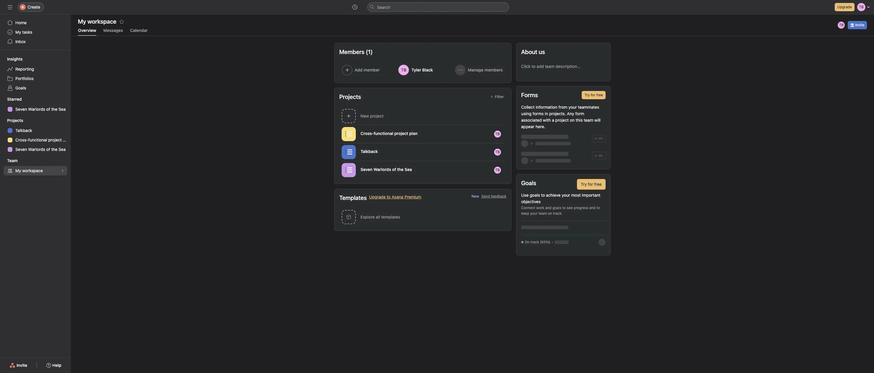 Task type: vqa. For each thing, say whether or not it's contained in the screenshot.
Board at the left
no



Task type: locate. For each thing, give the bounding box(es) containing it.
team down work
[[539, 211, 547, 216]]

0 vertical spatial seven
[[15, 107, 27, 112]]

warlords down goals "link"
[[28, 107, 45, 112]]

add member
[[355, 67, 380, 72]]

tb for list icon corresponding to cross-functional project plan
[[495, 132, 500, 136]]

upgrade
[[838, 5, 852, 9], [369, 194, 386, 199]]

global element
[[0, 14, 71, 50]]

new for new send feedback
[[472, 194, 479, 199]]

show options image
[[504, 168, 509, 172]]

new
[[361, 113, 369, 118], [472, 194, 479, 199]]

1 vertical spatial free
[[594, 182, 602, 187]]

overview button
[[78, 28, 96, 36]]

tb for list icon associated with seven warlords of the sea
[[495, 168, 500, 172]]

1 vertical spatial seven
[[15, 147, 27, 152]]

team inside collect information from your teammates using forms in projects. any form associated with a project on this team will appear here.
[[584, 118, 594, 123]]

new for new project
[[361, 113, 369, 118]]

my left tasks
[[15, 30, 21, 35]]

cross- down new project
[[361, 131, 374, 136]]

list image
[[345, 130, 352, 138], [345, 166, 352, 174]]

projects up new project
[[339, 93, 361, 100]]

talkback down projects dropdown button
[[15, 128, 32, 133]]

on inside collect information from your teammates using forms in projects. any form associated with a project on this team will appear here.
[[570, 118, 575, 123]]

projects.
[[549, 111, 566, 116]]

1 horizontal spatial plan
[[409, 131, 418, 136]]

for up important
[[588, 182, 593, 187]]

reporting
[[15, 66, 34, 71]]

1 horizontal spatial goals
[[521, 180, 536, 186]]

1 horizontal spatial functional
[[374, 131, 393, 136]]

projects down "starred"
[[7, 118, 23, 123]]

and right progress
[[590, 206, 596, 210]]

cross- down talkback link
[[15, 137, 28, 142]]

on inside use goals to achieve your most important objectives connect work and goals to see progress and to keep your team on track.
[[548, 211, 552, 216]]

0 vertical spatial seven warlords of the sea link
[[4, 105, 67, 114]]

to left achieve
[[541, 193, 545, 198]]

0 vertical spatial my
[[15, 30, 21, 35]]

to left see
[[563, 206, 566, 210]]

2 seven warlords of the sea link from the top
[[4, 145, 67, 154]]

for
[[591, 93, 596, 97], [588, 182, 593, 187]]

0 horizontal spatial upgrade
[[369, 194, 386, 199]]

your
[[569, 105, 577, 110], [562, 193, 570, 198], [530, 211, 538, 216]]

1 seven warlords of the sea link from the top
[[4, 105, 67, 114]]

inbox
[[15, 39, 26, 44]]

team inside use goals to achieve your most important objectives connect work and goals to see progress and to keep your team on track.
[[539, 211, 547, 216]]

my down 'team'
[[15, 168, 21, 173]]

the inside projects 'element'
[[51, 147, 57, 152]]

1 vertical spatial of
[[46, 147, 50, 152]]

tb for list image
[[495, 150, 500, 154]]

invite button
[[848, 21, 867, 29], [6, 360, 31, 371]]

connect
[[521, 206, 535, 210]]

warlords
[[28, 107, 45, 112], [28, 147, 45, 152], [374, 167, 391, 172]]

1 vertical spatial plan
[[63, 137, 71, 142]]

progress
[[574, 206, 589, 210]]

0 horizontal spatial cross-functional project plan
[[15, 137, 71, 142]]

to down important
[[597, 206, 600, 210]]

the left toggle project starred status icon at the top left of page
[[397, 167, 404, 172]]

0 horizontal spatial cross-
[[15, 137, 28, 142]]

2 my from the top
[[15, 168, 21, 173]]

functional down talkback link
[[28, 137, 47, 142]]

try for free button
[[582, 91, 606, 99], [577, 179, 606, 190]]

0 vertical spatial free
[[597, 93, 603, 97]]

try for goals
[[581, 182, 587, 187]]

0 vertical spatial invite button
[[848, 21, 867, 29]]

1 and from the left
[[546, 206, 552, 210]]

of left toggle project starred status icon at the top left of page
[[392, 167, 396, 172]]

1 horizontal spatial invite
[[856, 23, 865, 27]]

objectives
[[521, 199, 541, 204]]

0 vertical spatial of
[[46, 107, 50, 112]]

seven warlords of the sea link up teams element
[[4, 145, 67, 154]]

seven warlords of the sea up templates upgrade to asana premium
[[361, 167, 412, 172]]

0 horizontal spatial goals
[[530, 193, 540, 198]]

1 vertical spatial invite
[[17, 363, 27, 368]]

0 horizontal spatial team
[[539, 211, 547, 216]]

send feedback link
[[482, 194, 507, 199]]

1 vertical spatial functional
[[28, 137, 47, 142]]

0 vertical spatial team
[[584, 118, 594, 123]]

1 vertical spatial talkback
[[361, 149, 378, 154]]

0 vertical spatial try for free button
[[582, 91, 606, 99]]

of
[[46, 107, 50, 112], [46, 147, 50, 152], [392, 167, 396, 172]]

(55%)
[[540, 240, 551, 244]]

try for forms
[[585, 93, 590, 97]]

2 vertical spatial your
[[530, 211, 538, 216]]

1 vertical spatial on
[[548, 211, 552, 216]]

1 vertical spatial try for free button
[[577, 179, 606, 190]]

see details, my workspace image
[[61, 169, 64, 173]]

plan
[[409, 131, 418, 136], [63, 137, 71, 142]]

collect
[[521, 105, 535, 110]]

1 horizontal spatial team
[[584, 118, 594, 123]]

try up important
[[581, 182, 587, 187]]

use
[[521, 193, 529, 198]]

cross-functional project plan down talkback link
[[15, 137, 71, 142]]

the down cross-functional project plan link
[[51, 147, 57, 152]]

seven warlords of the sea link inside starred element
[[4, 105, 67, 114]]

try up teammates at the right top of the page
[[585, 93, 590, 97]]

add member button
[[339, 62, 394, 78]]

teams element
[[0, 155, 71, 177]]

my for my tasks
[[15, 30, 21, 35]]

0 vertical spatial cross-functional project plan
[[361, 131, 418, 136]]

to left asana
[[387, 194, 391, 199]]

2 vertical spatial seven
[[361, 167, 373, 172]]

try for free button up teammates at the right top of the page
[[582, 91, 606, 99]]

templates upgrade to asana premium
[[339, 194, 421, 201]]

free
[[597, 93, 603, 97], [594, 182, 602, 187]]

the down goals "link"
[[51, 107, 57, 112]]

1 vertical spatial cross-functional project plan
[[15, 137, 71, 142]]

0 horizontal spatial invite button
[[6, 360, 31, 371]]

seven warlords of the sea link up talkback link
[[4, 105, 67, 114]]

0 vertical spatial the
[[51, 107, 57, 112]]

and
[[546, 206, 552, 210], [590, 206, 596, 210]]

the
[[51, 107, 57, 112], [51, 147, 57, 152], [397, 167, 404, 172]]

try for free up important
[[581, 182, 602, 187]]

1 horizontal spatial talkback
[[361, 149, 378, 154]]

seven warlords of the sea down goals "link"
[[15, 107, 66, 112]]

of down cross-functional project plan link
[[46, 147, 50, 152]]

tyler black
[[412, 67, 433, 72]]

all
[[376, 214, 380, 219]]

1 horizontal spatial and
[[590, 206, 596, 210]]

1 vertical spatial list image
[[345, 166, 352, 174]]

0 horizontal spatial functional
[[28, 137, 47, 142]]

1 vertical spatial seven warlords of the sea
[[15, 147, 66, 152]]

1 vertical spatial the
[[51, 147, 57, 152]]

for up teammates at the right top of the page
[[591, 93, 596, 97]]

0 vertical spatial goals
[[15, 85, 26, 90]]

0 vertical spatial seven warlords of the sea
[[15, 107, 66, 112]]

sea inside starred element
[[59, 107, 66, 112]]

portfolios
[[15, 76, 34, 81]]

2 vertical spatial of
[[392, 167, 396, 172]]

seven warlords of the sea down cross-functional project plan link
[[15, 147, 66, 152]]

functional down new project
[[374, 131, 393, 136]]

seven warlords of the sea link
[[4, 105, 67, 114], [4, 145, 67, 154]]

1 vertical spatial for
[[588, 182, 593, 187]]

seven inside projects 'element'
[[15, 147, 27, 152]]

0 vertical spatial for
[[591, 93, 596, 97]]

filter button
[[488, 93, 507, 101]]

1 vertical spatial try for free
[[581, 182, 602, 187]]

2 list image from the top
[[345, 166, 352, 174]]

my inside "link"
[[15, 30, 21, 35]]

for for goals
[[588, 182, 593, 187]]

1 horizontal spatial goals
[[553, 206, 562, 210]]

1 horizontal spatial projects
[[339, 93, 361, 100]]

0 vertical spatial try for free
[[585, 93, 603, 97]]

goals down portfolios
[[15, 85, 26, 90]]

1 vertical spatial cross-
[[15, 137, 28, 142]]

will
[[595, 118, 601, 123]]

goals
[[15, 85, 26, 90], [521, 180, 536, 186]]

0 vertical spatial list image
[[345, 130, 352, 138]]

try for free for goals
[[581, 182, 602, 187]]

0 vertical spatial sea
[[59, 107, 66, 112]]

invite
[[856, 23, 865, 27], [17, 363, 27, 368]]

using
[[521, 111, 532, 116]]

try for free button for goals
[[577, 179, 606, 190]]

warlords inside starred element
[[28, 107, 45, 112]]

on left "track."
[[548, 211, 552, 216]]

0 vertical spatial cross-
[[361, 131, 374, 136]]

1 horizontal spatial on
[[570, 118, 575, 123]]

0 horizontal spatial goals
[[15, 85, 26, 90]]

cross- inside projects 'element'
[[15, 137, 28, 142]]

your left most
[[562, 193, 570, 198]]

try for free up teammates at the right top of the page
[[585, 93, 603, 97]]

1 vertical spatial sea
[[59, 147, 66, 152]]

from
[[559, 105, 568, 110]]

1 vertical spatial projects
[[7, 118, 23, 123]]

try
[[585, 93, 590, 97], [581, 182, 587, 187]]

0 horizontal spatial on
[[548, 211, 552, 216]]

0 vertical spatial upgrade
[[838, 5, 852, 9]]

explore all templates
[[361, 214, 400, 219]]

your up any
[[569, 105, 577, 110]]

try for free
[[585, 93, 603, 97], [581, 182, 602, 187]]

0 vertical spatial talkback
[[15, 128, 32, 133]]

goals up "track."
[[553, 206, 562, 210]]

and right work
[[546, 206, 552, 210]]

on
[[570, 118, 575, 123], [548, 211, 552, 216]]

cross-
[[361, 131, 374, 136], [15, 137, 28, 142]]

my tasks link
[[4, 27, 67, 37]]

0 vertical spatial your
[[569, 105, 577, 110]]

seven warlords of the sea inside projects 'element'
[[15, 147, 66, 152]]

1 vertical spatial goals
[[553, 206, 562, 210]]

cross-functional project plan down new project
[[361, 131, 418, 136]]

1 vertical spatial my
[[15, 168, 21, 173]]

insights element
[[0, 54, 71, 94]]

list image up list image
[[345, 130, 352, 138]]

1 vertical spatial team
[[539, 211, 547, 216]]

tasks
[[22, 30, 32, 35]]

1 list image from the top
[[345, 130, 352, 138]]

1 my from the top
[[15, 30, 21, 35]]

0 horizontal spatial talkback
[[15, 128, 32, 133]]

1 horizontal spatial invite button
[[848, 21, 867, 29]]

0 vertical spatial try
[[585, 93, 590, 97]]

warlords up templates upgrade to asana premium
[[374, 167, 391, 172]]

try for free button up important
[[577, 179, 606, 190]]

list image down list image
[[345, 166, 352, 174]]

0 horizontal spatial and
[[546, 206, 552, 210]]

sea
[[59, 107, 66, 112], [59, 147, 66, 152], [405, 167, 412, 172]]

your down connect
[[530, 211, 538, 216]]

your inside collect information from your teammates using forms in projects. any form associated with a project on this team will appear here.
[[569, 105, 577, 110]]

templates
[[339, 194, 367, 201]]

0 vertical spatial goals
[[530, 193, 540, 198]]

1 vertical spatial invite button
[[6, 360, 31, 371]]

1 vertical spatial upgrade
[[369, 194, 386, 199]]

talkback right list image
[[361, 149, 378, 154]]

1 vertical spatial try
[[581, 182, 587, 187]]

home link
[[4, 18, 67, 27]]

free for forms
[[597, 93, 603, 97]]

goals
[[530, 193, 540, 198], [553, 206, 562, 210]]

add to starred image
[[119, 19, 124, 24]]

premium
[[405, 194, 421, 199]]

1 vertical spatial seven warlords of the sea link
[[4, 145, 67, 154]]

0 horizontal spatial projects
[[7, 118, 23, 123]]

seven
[[15, 107, 27, 112], [15, 147, 27, 152], [361, 167, 373, 172]]

1 vertical spatial new
[[472, 194, 479, 199]]

filter
[[495, 95, 504, 99]]

most
[[571, 193, 581, 198]]

free up important
[[594, 182, 602, 187]]

1 vertical spatial warlords
[[28, 147, 45, 152]]

starred element
[[0, 94, 71, 115]]

my inside teams element
[[15, 168, 21, 173]]

0 vertical spatial warlords
[[28, 107, 45, 112]]

talkback
[[15, 128, 32, 133], [361, 149, 378, 154]]

my workspace
[[78, 18, 116, 25]]

1 horizontal spatial new
[[472, 194, 479, 199]]

0 horizontal spatial new
[[361, 113, 369, 118]]

0 vertical spatial new
[[361, 113, 369, 118]]

work
[[536, 206, 545, 210]]

0 vertical spatial invite
[[856, 23, 865, 27]]

plan inside projects 'element'
[[63, 137, 71, 142]]

free up teammates at the right top of the page
[[597, 93, 603, 97]]

cross-functional project plan
[[361, 131, 418, 136], [15, 137, 71, 142]]

goals up use
[[521, 180, 536, 186]]

on down any
[[570, 118, 575, 123]]

2 vertical spatial the
[[397, 167, 404, 172]]

my for my workspace
[[15, 168, 21, 173]]

warlords down cross-functional project plan link
[[28, 147, 45, 152]]

team
[[584, 118, 594, 123], [539, 211, 547, 216]]

team left will
[[584, 118, 594, 123]]

0 horizontal spatial plan
[[63, 137, 71, 142]]

seven warlords of the sea
[[15, 107, 66, 112], [15, 147, 66, 152], [361, 167, 412, 172]]

of down goals "link"
[[46, 107, 50, 112]]

project
[[370, 113, 384, 118], [556, 118, 569, 123], [394, 131, 408, 136], [48, 137, 62, 142]]

associated
[[521, 118, 542, 123]]

1 horizontal spatial upgrade
[[838, 5, 852, 9]]

0 vertical spatial on
[[570, 118, 575, 123]]

goals up objectives
[[530, 193, 540, 198]]

0 vertical spatial projects
[[339, 93, 361, 100]]

free for goals
[[594, 182, 602, 187]]



Task type: describe. For each thing, give the bounding box(es) containing it.
achieve
[[546, 193, 561, 198]]

seven inside starred element
[[15, 107, 27, 112]]

asana
[[392, 194, 404, 199]]

new project
[[361, 113, 384, 118]]

reporting link
[[4, 64, 67, 74]]

insights
[[7, 56, 23, 61]]

hide sidebar image
[[8, 5, 12, 9]]

create
[[27, 4, 40, 9]]

upgrade button
[[835, 3, 855, 11]]

0 vertical spatial plan
[[409, 131, 418, 136]]

this
[[576, 118, 583, 123]]

the inside starred element
[[51, 107, 57, 112]]

project inside collect information from your teammates using forms in projects. any form associated with a project on this team will appear here.
[[556, 118, 569, 123]]

goals inside "link"
[[15, 85, 26, 90]]

upgrade inside button
[[838, 5, 852, 9]]

calendar
[[130, 28, 148, 33]]

portfolios link
[[4, 74, 67, 83]]

any
[[567, 111, 574, 116]]

messages button
[[103, 28, 123, 36]]

goals link
[[4, 83, 67, 93]]

of inside starred element
[[46, 107, 50, 112]]

help
[[52, 363, 61, 368]]

new send feedback
[[472, 194, 507, 199]]

track
[[531, 240, 539, 244]]

team
[[7, 158, 18, 163]]

starred
[[7, 97, 22, 102]]

insights button
[[0, 56, 23, 62]]

here.
[[536, 124, 545, 129]]

track.
[[553, 211, 563, 216]]

tyler black button
[[396, 62, 450, 78]]

0 vertical spatial functional
[[374, 131, 393, 136]]

1 vertical spatial goals
[[521, 180, 536, 186]]

with
[[543, 118, 551, 123]]

2 and from the left
[[590, 206, 596, 210]]

feedback
[[491, 194, 507, 199]]

list image for cross-functional project plan
[[345, 130, 352, 138]]

upgrade inside templates upgrade to asana premium
[[369, 194, 386, 199]]

team button
[[0, 158, 18, 164]]

cross-functional project plan inside projects 'element'
[[15, 137, 71, 142]]

forms
[[533, 111, 544, 116]]

workspace
[[22, 168, 43, 173]]

create button
[[18, 2, 44, 12]]

manage members button
[[452, 62, 507, 78]]

my workspace
[[15, 168, 43, 173]]

talkback inside projects 'element'
[[15, 128, 32, 133]]

calendar button
[[130, 28, 148, 36]]

on
[[525, 240, 530, 244]]

explore
[[361, 214, 375, 219]]

for for forms
[[591, 93, 596, 97]]

list image
[[345, 148, 352, 156]]

inbox link
[[4, 37, 67, 46]]

•
[[552, 240, 553, 244]]

of inside projects 'element'
[[46, 147, 50, 152]]

important
[[582, 193, 601, 198]]

1 horizontal spatial cross-functional project plan
[[361, 131, 418, 136]]

1 vertical spatial your
[[562, 193, 570, 198]]

form
[[576, 111, 584, 116]]

seven warlords of the sea inside starred element
[[15, 107, 66, 112]]

messages
[[103, 28, 123, 33]]

manage members
[[468, 67, 503, 72]]

about us
[[521, 48, 545, 55]]

projects inside dropdown button
[[7, 118, 23, 123]]

project inside 'element'
[[48, 137, 62, 142]]

home
[[15, 20, 27, 25]]

overview
[[78, 28, 96, 33]]

my workspace link
[[4, 166, 67, 175]]

on track (55%)
[[525, 240, 551, 244]]

projects button
[[0, 118, 23, 123]]

teammates
[[578, 105, 599, 110]]

information
[[536, 105, 558, 110]]

sea inside projects 'element'
[[59, 147, 66, 152]]

members (1)
[[339, 48, 373, 55]]

cross-functional project plan link
[[4, 135, 71, 145]]

0 horizontal spatial invite
[[17, 363, 27, 368]]

help button
[[43, 360, 65, 371]]

Search tasks, projects, and more text field
[[367, 2, 509, 12]]

toggle project starred status image
[[414, 168, 418, 171]]

starred button
[[0, 96, 22, 102]]

to inside templates upgrade to asana premium
[[387, 194, 391, 199]]

forms
[[521, 92, 538, 98]]

use goals to achieve your most important objectives connect work and goals to see progress and to keep your team on track.
[[521, 193, 601, 216]]

keep
[[521, 211, 529, 216]]

appear
[[521, 124, 535, 129]]

2 vertical spatial sea
[[405, 167, 412, 172]]

my tasks
[[15, 30, 32, 35]]

templates
[[381, 214, 400, 219]]

warlords inside projects 'element'
[[28, 147, 45, 152]]

1 horizontal spatial cross-
[[361, 131, 374, 136]]

collect information from your teammates using forms in projects. any form associated with a project on this team will appear here.
[[521, 105, 601, 129]]

projects element
[[0, 115, 71, 155]]

toggle project starred status image
[[420, 132, 424, 135]]

a
[[552, 118, 554, 123]]

send
[[482, 194, 490, 199]]

history image
[[353, 5, 357, 9]]

functional inside cross-functional project plan link
[[28, 137, 47, 142]]

try for free for forms
[[585, 93, 603, 97]]

talkback link
[[4, 126, 67, 135]]

2 vertical spatial seven warlords of the sea
[[361, 167, 412, 172]]

2 vertical spatial warlords
[[374, 167, 391, 172]]

try for free button for forms
[[582, 91, 606, 99]]

in
[[545, 111, 548, 116]]

list image for seven warlords of the sea
[[345, 166, 352, 174]]

see
[[567, 206, 573, 210]]

upgrade to asana premium button
[[369, 194, 421, 207]]



